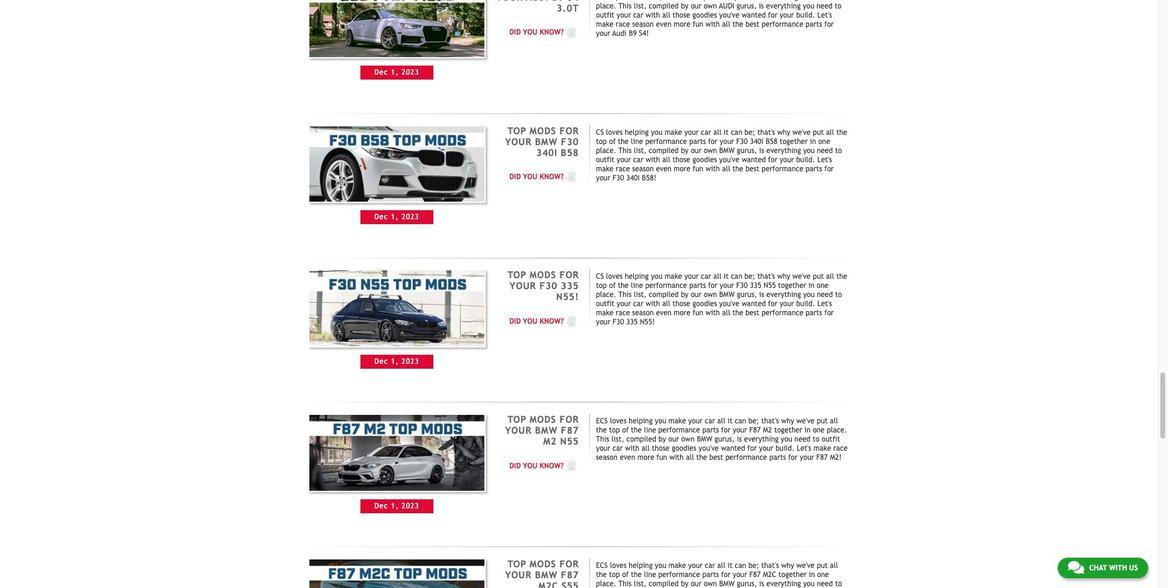 Task type: vqa. For each thing, say whether or not it's contained in the screenshot.
the ‹ link
no



Task type: describe. For each thing, give the bounding box(es) containing it.
those for top mods for your bmw f30 340i b58
[[673, 155, 691, 164]]

race inside ecs loves helping you make your car all it can be; that's why we've put all the top of the line performance parts for your f87 m2 together in one place. this list, compiled by our own bmw gurus, is everything you need to outfit your car with all those goodies you've wanted for your build. let's make race season even more fun with all the best performance parts for your f87 m2!
[[834, 445, 848, 453]]

know? for top mods for your f30 335 n55!
[[540, 317, 564, 326]]

together inside cs loves helping you make your car all it can be; that's why we've put all the top of the line performance parts for your f30 340i b58 together in one place. this list, compiled by our own bmw gurus, is everything you need to outfit your car with all those goodies you've wanted for your build. let's make race season even more fun with all the best performance parts for your f30 340i b58!
[[780, 137, 808, 146]]

why for f87
[[782, 417, 795, 426]]

list, inside cs loves helping you make your car all it can be; that's why we've put all the top of the line performance parts for your f30 340i b58 together in one place. this list, compiled by our own bmw gurus, is everything you need to outfit your car with all those goodies you've wanted for your build. let's make race season even more fun with all the best performance parts for your f30 340i b58!
[[634, 146, 647, 155]]

list, inside ecs loves helping you make your car all it can be; that's why we've put all the top of the line performance parts for your f87 m2 together in one place. this list, compiled by our own bmw gurus, is everything you need to outfit your car with all those goodies you've wanted for your build. let's make race season even more fun with all the best performance parts for your f87 m2!
[[612, 436, 624, 444]]

2023 for top mods for your bmw f87 m2 n55
[[402, 502, 419, 511]]

for inside top mods for your f30 335 n55!
[[560, 270, 579, 281]]

place. inside ecs loves helping you make your car all it can be; that's why we've put all the top of the line performance parts for your f87 m2 together in one place. this list, compiled by our own bmw gurus, is everything you need to outfit your car with all those goodies you've wanted for your build. let's make race season even more fun with all the best performance parts for your f87 m2!
[[827, 426, 847, 435]]

1 did you know? from the top
[[510, 28, 564, 37]]

outfit inside ecs loves helping you make your car all it can be; that's why we've put all the top of the line performance parts for your f87 m2 together in one place. this list, compiled by our own bmw gurus, is everything you need to outfit your car with all those goodies you've wanted for your build. let's make race season even more fun with all the best performance parts for your f87 m2!
[[822, 436, 841, 444]]

by inside the ecs loves helping you make your car all it can be; that's why we've put all the top of the line performance parts for your f87 m2c together in one place. this list, compiled by our own bmw gurus, is everything you need
[[681, 580, 689, 589]]

gurus, inside cs loves helping you make your car all it can be; that's why we've put all the top of the line performance parts for your f30 340i b58 together in one place. this list, compiled by our own bmw gurus, is everything you need to outfit your car with all those goodies you've wanted for your build. let's make race season even more fun with all the best performance parts for your f30 340i b58!
[[737, 146, 757, 155]]

dec for top mods for your f30 335 n55!
[[374, 358, 388, 366]]

top mods for your bmw f30 340i b58 image
[[308, 125, 486, 203]]

for inside "top mods for your bmw f87 m2c s55"
[[560, 559, 579, 570]]

to inside ecs loves helping you make your car all it can be; that's why we've put all the top of the line performance parts for your f87 m2 together in one place. this list, compiled by our own bmw gurus, is everything you need to outfit your car with all those goodies you've wanted for your build. let's make race season even more fun with all the best performance parts for your f87 m2!
[[813, 436, 820, 444]]

by inside ecs loves helping you make your car all it can be; that's why we've put all the top of the line performance parts for your f87 m2 together in one place. this list, compiled by our own bmw gurus, is everything you need to outfit your car with all those goodies you've wanted for your build. let's make race season even more fun with all the best performance parts for your f87 m2!
[[659, 436, 666, 444]]

f87 inside "top mods for your bmw f87 m2 n55"
[[561, 425, 579, 436]]

everything inside cs loves helping you make your car all it can be; that's why we've put all the top of the line performance parts for your f30 335 n55 together in one place. this list, compiled by our own bmw gurus, is everything you need to outfit your car with all those goodies you've wanted for your build. let's make race season even more fun with all the best performance parts for your f30 335 n55!
[[767, 291, 801, 299]]

top for top mods for your f30 335 n55!
[[508, 270, 527, 281]]

need inside cs loves helping you make your car all it can be; that's why we've put all the top of the line performance parts for your f30 340i b58 together in one place. this list, compiled by our own bmw gurus, is everything you need to outfit your car with all those goodies you've wanted for your build. let's make race season even more fun with all the best performance parts for your f30 340i b58!
[[817, 146, 833, 155]]

1, for top mods for your bmw f87 m2 n55
[[391, 502, 399, 511]]

those inside ecs loves helping you make your car all it can be; that's why we've put all the top of the line performance parts for your f87 m2 together in one place. this list, compiled by our own bmw gurus, is everything you need to outfit your car with all those goodies you've wanted for your build. let's make race season even more fun with all the best performance parts for your f87 m2!
[[652, 445, 670, 453]]

6 image for top mods for your bmw f87 m2 n55
[[564, 460, 579, 473]]

did for top mods for your bmw f87 m2 n55
[[510, 462, 521, 470]]

bmw inside cs loves helping you make your car all it can be; that's why we've put all the top of the line performance parts for your f30 340i b58 together in one place. this list, compiled by our own bmw gurus, is everything you need to outfit your car with all those goodies you've wanted for your build. let's make race season even more fun with all the best performance parts for your f30 340i b58!
[[719, 146, 735, 155]]

goodies for top mods for your bmw f30 340i b58
[[693, 155, 717, 164]]

can for f30
[[731, 128, 743, 137]]

340i inside top mods for your bmw f30 340i b58
[[536, 147, 558, 158]]

best for top mods for your f30 335 n55!
[[746, 309, 760, 318]]

be; for f87
[[749, 417, 759, 426]]

did for top mods for your bmw f30 340i b58
[[510, 173, 521, 181]]

wanted for top mods for your f30 335 n55!
[[742, 300, 766, 309]]

helping inside the ecs loves helping you make your car all it can be; that's why we've put all the top of the line performance parts for your f87 m2c together in one place. this list, compiled by our own bmw gurus, is everything you need
[[629, 562, 653, 570]]

it for f87
[[728, 417, 733, 426]]

need inside cs loves helping you make your car all it can be; that's why we've put all the top of the line performance parts for your f30 335 n55 together in one place. this list, compiled by our own bmw gurus, is everything you need to outfit your car with all those goodies you've wanted for your build. let's make race season even more fun with all the best performance parts for your f30 335 n55!
[[817, 291, 833, 299]]

top inside the ecs loves helping you make your car all it can be; that's why we've put all the top of the line performance parts for your f87 m2c together in one place. this list, compiled by our own bmw gurus, is everything you need
[[609, 571, 620, 580]]

compiled inside cs loves helping you make your car all it can be; that's why we've put all the top of the line performance parts for your f30 335 n55 together in one place. this list, compiled by our own bmw gurus, is everything you need to outfit your car with all those goodies you've wanted for your build. let's make race season even more fun with all the best performance parts for your f30 335 n55!
[[649, 291, 679, 299]]

race for top mods for your f30 335 n55!
[[616, 309, 630, 318]]

build. inside ecs loves helping you make your car all it can be; that's why we've put all the top of the line performance parts for your f87 m2 together in one place. this list, compiled by our own bmw gurus, is everything you need to outfit your car with all those goodies you've wanted for your build. let's make race season even more fun with all the best performance parts for your f87 m2!
[[776, 445, 795, 453]]

make inside the ecs loves helping you make your car all it can be; that's why we've put all the top of the line performance parts for your f87 m2c together in one place. this list, compiled by our own bmw gurus, is everything you need
[[669, 562, 686, 570]]

be; inside the ecs loves helping you make your car all it can be; that's why we've put all the top of the line performance parts for your f87 m2c together in one place. this list, compiled by our own bmw gurus, is everything you need
[[749, 562, 759, 570]]

own inside the ecs loves helping you make your car all it can be; that's why we've put all the top of the line performance parts for your f87 m2c together in one place. this list, compiled by our own bmw gurus, is everything you need
[[704, 580, 717, 589]]

of inside the ecs loves helping you make your car all it can be; that's why we've put all the top of the line performance parts for your f87 m2c together in one place. this list, compiled by our own bmw gurus, is everything you need
[[622, 571, 629, 580]]

fun inside ecs loves helping you make your car all it can be; that's why we've put all the top of the line performance parts for your f87 m2 together in one place. this list, compiled by our own bmw gurus, is everything you need to outfit your car with all those goodies you've wanted for your build. let's make race season even more fun with all the best performance parts for your f87 m2!
[[657, 454, 667, 462]]

place. inside the ecs loves helping you make your car all it can be; that's why we've put all the top of the line performance parts for your f87 m2c together in one place. this list, compiled by our own bmw gurus, is everything you need
[[596, 580, 617, 589]]

place. inside cs loves helping you make your car all it can be; that's why we've put all the top of the line performance parts for your f30 340i b58 together in one place. this list, compiled by our own bmw gurus, is everything you need to outfit your car with all those goodies you've wanted for your build. let's make race season even more fun with all the best performance parts for your f30 340i b58!
[[596, 146, 617, 155]]

together inside ecs loves helping you make your car all it can be; that's why we've put all the top of the line performance parts for your f87 m2 together in one place. this list, compiled by our own bmw gurus, is everything you need to outfit your car with all those goodies you've wanted for your build. let's make race season even more fun with all the best performance parts for your f87 m2!
[[774, 426, 803, 435]]

top mods for your bmw f87 m2 n55
[[505, 414, 579, 447]]

1 you from the top
[[523, 28, 538, 37]]

in inside the ecs loves helping you make your car all it can be; that's why we've put all the top of the line performance parts for your f87 m2c together in one place. this list, compiled by our own bmw gurus, is everything you need
[[809, 571, 815, 580]]

1, for top mods for your bmw f30 340i b58
[[391, 213, 399, 221]]

let's for top mods for your f30 335 n55!
[[818, 300, 832, 309]]

together inside cs loves helping you make your car all it can be; that's why we've put all the top of the line performance parts for your f30 335 n55 together in one place. this list, compiled by our own bmw gurus, is everything you need to outfit your car with all those goodies you've wanted for your build. let's make race season even more fun with all the best performance parts for your f30 335 n55!
[[778, 282, 807, 290]]

n55 inside cs loves helping you make your car all it can be; that's why we've put all the top of the line performance parts for your f30 335 n55 together in one place. this list, compiled by our own bmw gurus, is everything you need to outfit your car with all those goodies you've wanted for your build. let's make race season even more fun with all the best performance parts for your f30 335 n55!
[[764, 282, 776, 290]]

own inside cs loves helping you make your car all it can be; that's why we've put all the top of the line performance parts for your f30 335 n55 together in one place. this list, compiled by our own bmw gurus, is everything you need to outfit your car with all those goodies you've wanted for your build. let's make race season even more fun with all the best performance parts for your f30 335 n55!
[[704, 291, 717, 299]]

by inside cs loves helping you make your car all it can be; that's why we've put all the top of the line performance parts for your f30 335 n55 together in one place. this list, compiled by our own bmw gurus, is everything you need to outfit your car with all those goodies you've wanted for your build. let's make race season even more fun with all the best performance parts for your f30 335 n55!
[[681, 291, 689, 299]]

everything inside the ecs loves helping you make your car all it can be; that's why we've put all the top of the line performance parts for your f87 m2c together in one place. this list, compiled by our own bmw gurus, is everything you need
[[767, 580, 801, 589]]

top mods for your bmw f87 m2c s55 image
[[308, 559, 486, 589]]

chat
[[1090, 564, 1107, 573]]

ecs for ecs loves helping you make your car all it can be; that's why we've put all the top of the line performance parts for your f87 m2c together in one place. this list, compiled by our own bmw gurus, is everything you need 
[[596, 562, 608, 570]]

that's for f87
[[762, 417, 779, 426]]

this inside the ecs loves helping you make your car all it can be; that's why we've put all the top of the line performance parts for your f87 m2c together in one place. this list, compiled by our own bmw gurus, is everything you need
[[619, 580, 632, 589]]

build. for top mods for your f30 335 n55!
[[797, 300, 816, 309]]

comments image
[[1068, 561, 1085, 575]]

top mods for your bmw f87 m2c s55 link
[[505, 559, 579, 589]]

goodies for top mods for your f30 335 n55!
[[693, 300, 717, 309]]

we've for f87
[[797, 417, 815, 426]]

it for 335
[[724, 273, 729, 281]]

mods for m2c
[[530, 559, 556, 570]]

be; for 335
[[745, 273, 756, 281]]

more inside ecs loves helping you make your car all it can be; that's why we've put all the top of the line performance parts for your f87 m2 together in one place. this list, compiled by our own bmw gurus, is everything you need to outfit your car with all those goodies you've wanted for your build. let's make race season even more fun with all the best performance parts for your f87 m2!
[[638, 454, 655, 462]]

need inside the ecs loves helping you make your car all it can be; that's why we've put all the top of the line performance parts for your f87 m2c together in one place. this list, compiled by our own bmw gurus, is everything you need
[[817, 580, 833, 589]]

our inside cs loves helping you make your car all it can be; that's why we've put all the top of the line performance parts for your f30 340i b58 together in one place. this list, compiled by our own bmw gurus, is everything you need to outfit your car with all those goodies you've wanted for your build. let's make race season even more fun with all the best performance parts for your f30 340i b58!
[[691, 146, 702, 155]]

we've for f30
[[793, 128, 811, 137]]

compiled inside ecs loves helping you make your car all it can be; that's why we've put all the top of the line performance parts for your f87 m2 together in one place. this list, compiled by our own bmw gurus, is everything you need to outfit your car with all those goodies you've wanted for your build. let's make race season even more fun with all the best performance parts for your f87 m2!
[[627, 436, 657, 444]]

your inside "top mods for your bmw f87 m2 n55"
[[505, 425, 532, 436]]

you've for top mods for your bmw f30 340i b58
[[720, 155, 740, 164]]

race for top mods for your bmw f30 340i b58
[[616, 165, 630, 173]]

can inside the ecs loves helping you make your car all it can be; that's why we've put all the top of the line performance parts for your f87 m2c together in one place. this list, compiled by our own bmw gurus, is everything you need
[[735, 562, 746, 570]]

chat with us link
[[1058, 558, 1149, 579]]

dec 1, 2023 for top mods for your f30 335 n55!
[[374, 358, 419, 366]]

ecs for ecs loves helping you make your car all it can be; that's why we've put all the top of the line performance parts for your f87 m2 together in one place. this list, compiled by our own bmw gurus, is everything you need to outfit your car with all those goodies you've wanted for your build. let's make race season even more fun with all the best performance parts for your f87 m2!
[[596, 417, 608, 426]]

wanted inside ecs loves helping you make your car all it can be; that's why we've put all the top of the line performance parts for your f87 m2 together in one place. this list, compiled by our own bmw gurus, is everything you need to outfit your car with all those goodies you've wanted for your build. let's make race season even more fun with all the best performance parts for your f87 m2!
[[721, 445, 745, 453]]

outfit for top mods for your f30 335 n55!
[[596, 300, 615, 309]]

bmw inside "top mods for your bmw f87 m2c s55"
[[535, 570, 558, 581]]

why for f30
[[778, 128, 791, 137]]

list, inside cs loves helping you make your car all it can be; that's why we've put all the top of the line performance parts for your f30 335 n55 together in one place. this list, compiled by our own bmw gurus, is everything you need to outfit your car with all those goodies you've wanted for your build. let's make race season even more fun with all the best performance parts for your f30 335 n55!
[[634, 291, 647, 299]]

gurus, inside ecs loves helping you make your car all it can be; that's why we've put all the top of the line performance parts for your f87 m2 together in one place. this list, compiled by our own bmw gurus, is everything you need to outfit your car with all those goodies you've wanted for your build. let's make race season even more fun with all the best performance parts for your f87 m2!
[[715, 436, 735, 444]]

put inside the ecs loves helping you make your car all it can be; that's why we've put all the top of the line performance parts for your f87 m2c together in one place. this list, compiled by our own bmw gurus, is everything you need
[[817, 562, 828, 570]]

you for top mods for your bmw f87 m2 n55
[[523, 462, 538, 470]]

is inside cs loves helping you make your car all it can be; that's why we've put all the top of the line performance parts for your f30 335 n55 together in one place. this list, compiled by our own bmw gurus, is everything you need to outfit your car with all those goodies you've wanted for your build. let's make race season even more fun with all the best performance parts for your f30 335 n55!
[[759, 291, 765, 299]]

you for top mods for your f30 335 n55!
[[523, 317, 538, 326]]

parts inside the ecs loves helping you make your car all it can be; that's why we've put all the top of the line performance parts for your f87 m2c together in one place. this list, compiled by our own bmw gurus, is everything you need
[[703, 571, 719, 580]]

top mods for your bmw f87 m2c s55
[[505, 559, 579, 589]]

n55 inside "top mods for your bmw f87 m2 n55"
[[560, 436, 579, 447]]

loves for f87
[[610, 417, 627, 426]]

line for 335
[[631, 282, 643, 290]]

1 dec from the top
[[374, 68, 388, 77]]

bmw inside top mods for your bmw f30 340i b58
[[535, 136, 558, 147]]

m2c inside the ecs loves helping you make your car all it can be; that's why we've put all the top of the line performance parts for your f87 m2c together in one place. this list, compiled by our own bmw gurus, is everything you need
[[763, 571, 777, 580]]

for inside "top mods for your bmw f87 m2 n55"
[[560, 414, 579, 425]]

this inside cs loves helping you make your car all it can be; that's why we've put all the top of the line performance parts for your f30 335 n55 together in one place. this list, compiled by our own bmw gurus, is everything you need to outfit your car with all those goodies you've wanted for your build. let's make race season even more fun with all the best performance parts for your f30 335 n55!
[[619, 291, 632, 299]]

season for top mods for your bmw f30 340i b58
[[632, 165, 654, 173]]

of for f87
[[622, 426, 629, 435]]

m2 inside ecs loves helping you make your car all it can be; that's why we've put all the top of the line performance parts for your f87 m2 together in one place. this list, compiled by our own bmw gurus, is everything you need to outfit your car with all those goodies you've wanted for your build. let's make race season even more fun with all the best performance parts for your f87 m2!
[[763, 426, 772, 435]]

goodies inside ecs loves helping you make your car all it can be; that's why we've put all the top of the line performance parts for your f87 m2 together in one place. this list, compiled by our own bmw gurus, is everything you need to outfit your car with all those goodies you've wanted for your build. let's make race season even more fun with all the best performance parts for your f87 m2!
[[672, 445, 697, 453]]

why for 335
[[778, 273, 791, 281]]

0 vertical spatial 340i
[[750, 137, 764, 146]]

even for top mods for your bmw f30 340i b58
[[656, 165, 672, 173]]

b58 inside top mods for your bmw f30 340i b58
[[561, 147, 579, 158]]

f30 inside top mods for your f30 335 n55!
[[540, 281, 558, 292]]

m2c inside "top mods for your bmw f87 m2c s55"
[[539, 581, 558, 589]]

chat with us
[[1090, 564, 1138, 573]]

did you know? for top mods for your bmw f87 m2 n55
[[510, 462, 564, 470]]

gurus, inside the ecs loves helping you make your car all it can be; that's why we've put all the top of the line performance parts for your f87 m2c together in one place. this list, compiled by our own bmw gurus, is everything you need
[[737, 580, 757, 589]]

helping for f87
[[629, 417, 653, 426]]

2 horizontal spatial 335
[[750, 282, 762, 290]]

that's for 335
[[758, 273, 775, 281]]

mods for m2
[[530, 414, 556, 425]]

1 horizontal spatial 340i
[[626, 174, 640, 182]]

your inside top mods for your bmw f30 340i b58
[[505, 136, 532, 147]]

1, for top mods for your f30 335 n55!
[[391, 358, 399, 366]]

f87 inside "top mods for your bmw f87 m2c s55"
[[561, 570, 579, 581]]

top mods for your f30 335 n55! image
[[308, 270, 486, 348]]

our inside the ecs loves helping you make your car all it can be; that's why we've put all the top of the line performance parts for your f87 m2c together in one place. this list, compiled by our own bmw gurus, is everything you need
[[691, 580, 702, 589]]

best inside ecs loves helping you make your car all it can be; that's why we've put all the top of the line performance parts for your f87 m2 together in one place. this list, compiled by our own bmw gurus, is everything you need to outfit your car with all those goodies you've wanted for your build. let's make race season even more fun with all the best performance parts for your f87 m2!
[[710, 454, 723, 462]]

top mods for your bmw f30 340i b58 link
[[505, 125, 579, 158]]

everything inside ecs loves helping you make your car all it can be; that's why we've put all the top of the line performance parts for your f87 m2 together in one place. this list, compiled by our own bmw gurus, is everything you need to outfit your car with all those goodies you've wanted for your build. let's make race season even more fun with all the best performance parts for your f87 m2!
[[744, 436, 779, 444]]

season inside ecs loves helping you make your car all it can be; that's why we've put all the top of the line performance parts for your f87 m2 together in one place. this list, compiled by our own bmw gurus, is everything you need to outfit your car with all those goodies you've wanted for your build. let's make race season even more fun with all the best performance parts for your f87 m2!
[[596, 454, 618, 462]]

it for f30
[[724, 128, 729, 137]]

fun for top mods for your f30 335 n55!
[[693, 309, 704, 318]]

top for top mods for your bmw f87 m2 n55
[[508, 414, 527, 425]]

everything inside cs loves helping you make your car all it can be; that's why we've put all the top of the line performance parts for your f30 340i b58 together in one place. this list, compiled by our own bmw gurus, is everything you need to outfit your car with all those goodies you've wanted for your build. let's make race season even more fun with all the best performance parts for your f30 340i b58!
[[767, 146, 801, 155]]

one inside cs loves helping you make your car all it can be; that's why we've put all the top of the line performance parts for your f30 340i b58 together in one place. this list, compiled by our own bmw gurus, is everything you need to outfit your car with all those goodies you've wanted for your build. let's make race season even more fun with all the best performance parts for your f30 340i b58!
[[819, 137, 830, 146]]

with inside "link"
[[1109, 564, 1127, 573]]

n55! inside cs loves helping you make your car all it can be; that's why we've put all the top of the line performance parts for your f30 335 n55 together in one place. this list, compiled by our own bmw gurus, is everything you need to outfit your car with all those goodies you've wanted for your build. let's make race season even more fun with all the best performance parts for your f30 335 n55!
[[640, 318, 655, 327]]

season for top mods for your f30 335 n55!
[[632, 309, 654, 318]]

b58 inside cs loves helping you make your car all it can be; that's why we've put all the top of the line performance parts for your f30 340i b58 together in one place. this list, compiled by our own bmw gurus, is everything you need to outfit your car with all those goodies you've wanted for your build. let's make race season even more fun with all the best performance parts for your f30 340i b58!
[[766, 137, 778, 146]]

335 inside top mods for your f30 335 n55!
[[561, 281, 579, 292]]

fun for top mods for your bmw f30 340i b58
[[693, 165, 704, 173]]

know? for top mods for your bmw f30 340i b58
[[540, 173, 564, 181]]

top for top mods for your bmw f87 m2c s55
[[508, 559, 527, 570]]

let's inside ecs loves helping you make your car all it can be; that's why we've put all the top of the line performance parts for your f87 m2 together in one place. this list, compiled by our own bmw gurus, is everything you need to outfit your car with all those goodies you've wanted for your build. let's make race season even more fun with all the best performance parts for your f87 m2!
[[797, 445, 812, 453]]

we've inside the ecs loves helping you make your car all it can be; that's why we've put all the top of the line performance parts for your f87 m2c together in one place. this list, compiled by our own bmw gurus, is everything you need
[[797, 562, 815, 570]]

put for f30
[[813, 128, 824, 137]]



Task type: locate. For each thing, give the bounding box(es) containing it.
to for f30
[[835, 146, 842, 155]]

own
[[704, 146, 717, 155], [704, 291, 717, 299], [682, 436, 695, 444], [704, 580, 717, 589]]

this
[[619, 146, 632, 155], [619, 291, 632, 299], [596, 436, 609, 444], [619, 580, 632, 589]]

3 6 image from the top
[[564, 316, 579, 328]]

1 vertical spatial m2
[[543, 436, 557, 447]]

fun
[[693, 165, 704, 173], [693, 309, 704, 318], [657, 454, 667, 462]]

goodies inside cs loves helping you make your car all it can be; that's why we've put all the top of the line performance parts for your f30 340i b58 together in one place. this list, compiled by our own bmw gurus, is everything you need to outfit your car with all those goodies you've wanted for your build. let's make race season even more fun with all the best performance parts for your f30 340i b58!
[[693, 155, 717, 164]]

season inside cs loves helping you make your car all it can be; that's why we've put all the top of the line performance parts for your f30 335 n55 together in one place. this list, compiled by our own bmw gurus, is everything you need to outfit your car with all those goodies you've wanted for your build. let's make race season even more fun with all the best performance parts for your f30 335 n55!
[[632, 309, 654, 318]]

even inside ecs loves helping you make your car all it can be; that's why we've put all the top of the line performance parts for your f87 m2 together in one place. this list, compiled by our own bmw gurus, is everything you need to outfit your car with all those goodies you've wanted for your build. let's make race season even more fun with all the best performance parts for your f87 m2!
[[620, 454, 636, 462]]

mods for n55!
[[530, 270, 556, 281]]

dec for top mods for your bmw f30 340i b58
[[374, 213, 388, 221]]

in inside ecs loves helping you make your car all it can be; that's why we've put all the top of the line performance parts for your f87 m2 together in one place. this list, compiled by our own bmw gurus, is everything you need to outfit your car with all those goodies you've wanted for your build. let's make race season even more fun with all the best performance parts for your f87 m2!
[[805, 426, 811, 435]]

s55
[[562, 581, 579, 589]]

everything
[[767, 146, 801, 155], [767, 291, 801, 299], [744, 436, 779, 444], [767, 580, 801, 589]]

0 vertical spatial cs
[[596, 128, 604, 137]]

f30 inside top mods for your bmw f30 340i b58
[[561, 136, 579, 147]]

dec 1, 2023 link
[[308, 0, 486, 80], [308, 125, 486, 225], [308, 270, 486, 369], [308, 414, 486, 514]]

is inside cs loves helping you make your car all it can be; that's why we've put all the top of the line performance parts for your f30 340i b58 together in one place. this list, compiled by our own bmw gurus, is everything you need to outfit your car with all those goodies you've wanted for your build. let's make race season even more fun with all the best performance parts for your f30 340i b58!
[[759, 146, 765, 155]]

list,
[[634, 146, 647, 155], [634, 291, 647, 299], [612, 436, 624, 444], [634, 580, 647, 589]]

1, down top mods for your bmw f30 340i b58 image
[[391, 213, 399, 221]]

for
[[560, 125, 579, 136], [708, 137, 718, 146], [768, 155, 778, 164], [825, 165, 834, 173], [560, 270, 579, 281], [708, 282, 718, 290], [768, 300, 778, 309], [825, 309, 834, 318], [560, 414, 579, 425], [721, 426, 731, 435], [748, 445, 757, 453], [788, 454, 798, 462], [560, 559, 579, 570], [721, 571, 731, 580]]

top mods for your bmw f30 340i b58
[[505, 125, 579, 158]]

put for 335
[[813, 273, 824, 281]]

compiled
[[649, 146, 679, 155], [649, 291, 679, 299], [627, 436, 657, 444], [649, 580, 679, 589]]

2023 down top mods for your f30 335 n55! image
[[402, 358, 419, 366]]

1 top from the top
[[508, 125, 527, 136]]

you've inside cs loves helping you make your car all it can be; that's why we've put all the top of the line performance parts for your f30 340i b58 together in one place. this list, compiled by our own bmw gurus, is everything you need to outfit your car with all those goodies you've wanted for your build. let's make race season even more fun with all the best performance parts for your f30 340i b58!
[[720, 155, 740, 164]]

ecs inside ecs loves helping you make your car all it can be; that's why we've put all the top of the line performance parts for your f87 m2 together in one place. this list, compiled by our own bmw gurus, is everything you need to outfit your car with all those goodies you've wanted for your build. let's make race season even more fun with all the best performance parts for your f87 m2!
[[596, 417, 608, 426]]

1 vertical spatial 340i
[[536, 147, 558, 158]]

2 horizontal spatial 340i
[[750, 137, 764, 146]]

top mods for your bmw f87 m2 n55 image
[[308, 414, 486, 492]]

1 horizontal spatial n55
[[764, 282, 776, 290]]

340i
[[750, 137, 764, 146], [536, 147, 558, 158], [626, 174, 640, 182]]

0 horizontal spatial 335
[[561, 281, 579, 292]]

0 vertical spatial more
[[674, 165, 691, 173]]

did for top mods for your f30 335 n55!
[[510, 317, 521, 326]]

1 horizontal spatial n55!
[[640, 318, 655, 327]]

by inside cs loves helping you make your car all it can be; that's why we've put all the top of the line performance parts for your f30 340i b58 together in one place. this list, compiled by our own bmw gurus, is everything you need to outfit your car with all those goodies you've wanted for your build. let's make race season even more fun with all the best performance parts for your f30 340i b58!
[[681, 146, 689, 155]]

top for f30
[[596, 137, 607, 146]]

m2 inside "top mods for your bmw f87 m2 n55"
[[543, 436, 557, 447]]

1 vertical spatial goodies
[[693, 300, 717, 309]]

ecs loves helping you make your car all it can be; that's why we've put all the top of the line performance parts for your f87 m2 together in one place. this list, compiled by our own bmw gurus, is everything you need to outfit your car with all those goodies you've wanted for your build. let's make race season even more fun with all the best performance parts for your f87 m2!
[[596, 417, 848, 462]]

0 horizontal spatial 340i
[[536, 147, 558, 158]]

2023 for top mods for your bmw f30 340i b58
[[402, 213, 419, 221]]

is inside the ecs loves helping you make your car all it can be; that's why we've put all the top of the line performance parts for your f87 m2c together in one place. this list, compiled by our own bmw gurus, is everything you need
[[759, 580, 765, 589]]

cs loves helping you make your car all it can be; that's why we've put all the top of the line performance parts for your f30 340i b58 together in one place. this list, compiled by our own bmw gurus, is everything you need to outfit your car with all those goodies you've wanted for your build. let's make race season even more fun with all the best performance parts for your f30 340i b58!
[[596, 128, 848, 182]]

line inside ecs loves helping you make your car all it can be; that's why we've put all the top of the line performance parts for your f87 m2 together in one place. this list, compiled by our own bmw gurus, is everything you need to outfit your car with all those goodies you've wanted for your build. let's make race season even more fun with all the best performance parts for your f87 m2!
[[644, 426, 656, 435]]

3 top from the top
[[508, 414, 527, 425]]

dec for top mods for your bmw f87 m2 n55
[[374, 502, 388, 511]]

dec 1, 2023 down top mods for your bmw f30 340i b58 image
[[374, 213, 419, 221]]

list, inside the ecs loves helping you make your car all it can be; that's why we've put all the top of the line performance parts for your f87 m2c together in one place. this list, compiled by our own bmw gurus, is everything you need
[[634, 580, 647, 589]]

3 mods from the top
[[530, 414, 556, 425]]

that's for f30
[[758, 128, 775, 137]]

4 did from the top
[[510, 462, 521, 470]]

dec 1, 2023
[[374, 68, 419, 77], [374, 213, 419, 221], [374, 358, 419, 366], [374, 502, 419, 511]]

2 vertical spatial season
[[596, 454, 618, 462]]

helping
[[625, 128, 649, 137], [625, 273, 649, 281], [629, 417, 653, 426], [629, 562, 653, 570]]

dec down top mods for your bmw f30 340i b58 image
[[374, 213, 388, 221]]

in
[[810, 137, 816, 146], [809, 282, 815, 290], [805, 426, 811, 435], [809, 571, 815, 580]]

b58!
[[642, 174, 657, 182]]

2 vertical spatial to
[[813, 436, 820, 444]]

us
[[1130, 564, 1138, 573]]

1 vertical spatial to
[[835, 291, 842, 299]]

3 2023 from the top
[[402, 358, 419, 366]]

be; inside cs loves helping you make your car all it can be; that's why we've put all the top of the line performance parts for your f30 335 n55 together in one place. this list, compiled by our own bmw gurus, is everything you need to outfit your car with all those goodies you've wanted for your build. let's make race season even more fun with all the best performance parts for your f30 335 n55!
[[745, 273, 756, 281]]

0 vertical spatial best
[[746, 165, 760, 173]]

we've inside cs loves helping you make your car all it can be; that's why we've put all the top of the line performance parts for your f30 335 n55 together in one place. this list, compiled by our own bmw gurus, is everything you need to outfit your car with all those goodies you've wanted for your build. let's make race season even more fun with all the best performance parts for your f30 335 n55!
[[793, 273, 811, 281]]

build. for top mods for your bmw f30 340i b58
[[797, 155, 816, 164]]

own inside cs loves helping you make your car all it can be; that's why we've put all the top of the line performance parts for your f30 340i b58 together in one place. this list, compiled by our own bmw gurus, is everything you need to outfit your car with all those goodies you've wanted for your build. let's make race season even more fun with all the best performance parts for your f30 340i b58!
[[704, 146, 717, 155]]

0 vertical spatial season
[[632, 165, 654, 173]]

4 dec from the top
[[374, 502, 388, 511]]

dec 1, 2023 for top mods for your bmw f87 m2 n55
[[374, 502, 419, 511]]

it inside ecs loves helping you make your car all it can be; that's why we've put all the top of the line performance parts for your f87 m2 together in one place. this list, compiled by our own bmw gurus, is everything you need to outfit your car with all those goodies you've wanted for your build. let's make race season even more fun with all the best performance parts for your f87 m2!
[[728, 417, 733, 426]]

1 horizontal spatial b58
[[766, 137, 778, 146]]

0 vertical spatial m2c
[[763, 571, 777, 580]]

top mods for your f30 335 n55!
[[508, 270, 579, 302]]

why inside cs loves helping you make your car all it can be; that's why we've put all the top of the line performance parts for your f30 335 n55 together in one place. this list, compiled by our own bmw gurus, is everything you need to outfit your car with all those goodies you've wanted for your build. let's make race season even more fun with all the best performance parts for your f30 335 n55!
[[778, 273, 791, 281]]

mods inside top mods for your f30 335 n55!
[[530, 270, 556, 281]]

b58
[[766, 137, 778, 146], [561, 147, 579, 158]]

we've inside cs loves helping you make your car all it can be; that's why we've put all the top of the line performance parts for your f30 340i b58 together in one place. this list, compiled by our own bmw gurus, is everything you need to outfit your car with all those goodies you've wanted for your build. let's make race season even more fun with all the best performance parts for your f30 340i b58!
[[793, 128, 811, 137]]

3 dec 1, 2023 link from the top
[[308, 270, 486, 369]]

cs inside cs loves helping you make your car all it can be; that's why we've put all the top of the line performance parts for your f30 340i b58 together in one place. this list, compiled by our own bmw gurus, is everything you need to outfit your car with all those goodies you've wanted for your build. let's make race season even more fun with all the best performance parts for your f30 340i b58!
[[596, 128, 604, 137]]

did you know? for top mods for your f30 335 n55!
[[510, 317, 564, 326]]

our inside ecs loves helping you make your car all it can be; that's why we've put all the top of the line performance parts for your f87 m2 together in one place. this list, compiled by our own bmw gurus, is everything you need to outfit your car with all those goodies you've wanted for your build. let's make race season even more fun with all the best performance parts for your f87 m2!
[[669, 436, 679, 444]]

build.
[[797, 155, 816, 164], [797, 300, 816, 309], [776, 445, 795, 453]]

2 ecs from the top
[[596, 562, 608, 570]]

2 vertical spatial wanted
[[721, 445, 745, 453]]

1 vertical spatial let's
[[818, 300, 832, 309]]

be;
[[745, 128, 756, 137], [745, 273, 756, 281], [749, 417, 759, 426], [749, 562, 759, 570]]

compiled inside cs loves helping you make your car all it can be; that's why we've put all the top of the line performance parts for your f30 340i b58 together in one place. this list, compiled by our own bmw gurus, is everything you need to outfit your car with all those goodies you've wanted for your build. let's make race season even more fun with all the best performance parts for your f30 340i b58!
[[649, 146, 679, 155]]

4 dec 1, 2023 link from the top
[[308, 414, 486, 514]]

top
[[508, 125, 527, 136], [508, 270, 527, 281], [508, 414, 527, 425], [508, 559, 527, 570]]

you
[[523, 28, 538, 37], [523, 173, 538, 181], [523, 317, 538, 326], [523, 462, 538, 470]]

1 horizontal spatial 335
[[626, 318, 638, 327]]

dec 1, 2023 down top mods for your f30 335 n55! image
[[374, 358, 419, 366]]

line inside cs loves helping you make your car all it can be; that's why we've put all the top of the line performance parts for your f30 340i b58 together in one place. this list, compiled by our own bmw gurus, is everything you need to outfit your car with all those goodies you've wanted for your build. let's make race season even more fun with all the best performance parts for your f30 340i b58!
[[631, 137, 643, 146]]

place.
[[596, 146, 617, 155], [596, 291, 617, 299], [827, 426, 847, 435], [596, 580, 617, 589]]

loves inside the ecs loves helping you make your car all it can be; that's why we've put all the top of the line performance parts for your f87 m2c together in one place. this list, compiled by our own bmw gurus, is everything you need
[[610, 562, 627, 570]]

dec 1, 2023 down top mods for your bmw f87 m2 n55 image on the left of page
[[374, 502, 419, 511]]

1 did from the top
[[510, 28, 521, 37]]

0 vertical spatial to
[[835, 146, 842, 155]]

this inside ecs loves helping you make your car all it can be; that's why we've put all the top of the line performance parts for your f87 m2 together in one place. this list, compiled by our own bmw gurus, is everything you need to outfit your car with all those goodies you've wanted for your build. let's make race season even more fun with all the best performance parts for your f87 m2!
[[596, 436, 609, 444]]

2 did you know? from the top
[[510, 173, 564, 181]]

0 horizontal spatial n55!
[[556, 292, 579, 302]]

cs inside cs loves helping you make your car all it can be; that's why we've put all the top of the line performance parts for your f30 335 n55 together in one place. this list, compiled by our own bmw gurus, is everything you need to outfit your car with all those goodies you've wanted for your build. let's make race season even more fun with all the best performance parts for your f30 335 n55!
[[596, 273, 604, 281]]

dec down top mods for your bmw f87 m2 n55 image on the left of page
[[374, 502, 388, 511]]

put
[[813, 128, 824, 137], [813, 273, 824, 281], [817, 417, 828, 426], [817, 562, 828, 570]]

our
[[691, 146, 702, 155], [691, 291, 702, 299], [669, 436, 679, 444], [691, 580, 702, 589]]

1 dec 1, 2023 from the top
[[374, 68, 419, 77]]

why
[[778, 128, 791, 137], [778, 273, 791, 281], [782, 417, 795, 426], [782, 562, 795, 570]]

outfit for top mods for your bmw f30 340i b58
[[596, 155, 615, 164]]

4 1, from the top
[[391, 502, 399, 511]]

helping for 335
[[625, 273, 649, 281]]

is
[[759, 146, 765, 155], [759, 291, 765, 299], [737, 436, 742, 444], [759, 580, 765, 589]]

helping inside cs loves helping you make your car all it can be; that's why we've put all the top of the line performance parts for your f30 340i b58 together in one place. this list, compiled by our own bmw gurus, is everything you need to outfit your car with all those goodies you've wanted for your build. let's make race season even more fun with all the best performance parts for your f30 340i b58!
[[625, 128, 649, 137]]

race
[[616, 165, 630, 173], [616, 309, 630, 318], [834, 445, 848, 453]]

2023
[[402, 68, 419, 77], [402, 213, 419, 221], [402, 358, 419, 366], [402, 502, 419, 511]]

1 vertical spatial those
[[673, 300, 691, 309]]

2 know? from the top
[[540, 173, 564, 181]]

those
[[673, 155, 691, 164], [673, 300, 691, 309], [652, 445, 670, 453]]

let's for top mods for your bmw f30 340i b58
[[818, 155, 832, 164]]

wanted inside cs loves helping you make your car all it can be; that's why we've put all the top of the line performance parts for your f30 340i b58 together in one place. this list, compiled by our own bmw gurus, is everything you need to outfit your car with all those goodies you've wanted for your build. let's make race season even more fun with all the best performance parts for your f30 340i b58!
[[742, 155, 766, 164]]

2 vertical spatial even
[[620, 454, 636, 462]]

0 vertical spatial m2
[[763, 426, 772, 435]]

top mods for your f30 335 n55! link
[[508, 270, 579, 302]]

cs right top mods for your f30 335 n55! "link"
[[596, 273, 604, 281]]

your inside "top mods for your bmw f87 m2c s55"
[[505, 570, 532, 581]]

0 vertical spatial ecs
[[596, 417, 608, 426]]

of for 335
[[609, 282, 616, 290]]

to
[[835, 146, 842, 155], [835, 291, 842, 299], [813, 436, 820, 444]]

1 vertical spatial season
[[632, 309, 654, 318]]

loves for 335
[[606, 273, 623, 281]]

for inside top mods for your bmw f30 340i b58
[[560, 125, 579, 136]]

all
[[714, 128, 722, 137], [826, 128, 834, 137], [662, 155, 671, 164], [722, 165, 731, 173], [714, 273, 722, 281], [826, 273, 834, 281], [662, 300, 671, 309], [722, 309, 731, 318], [718, 417, 726, 426], [830, 417, 838, 426], [642, 445, 650, 453], [686, 454, 694, 462], [718, 562, 726, 570], [830, 562, 838, 570]]

2 vertical spatial goodies
[[672, 445, 697, 453]]

f87 inside the ecs loves helping you make your car all it can be; that's why we've put all the top of the line performance parts for your f87 m2c together in one place. this list, compiled by our own bmw gurus, is everything you need
[[750, 571, 761, 580]]

m2
[[763, 426, 772, 435], [543, 436, 557, 447]]

top for 335
[[596, 282, 607, 290]]

2023 down top mods for your bmw f87 m2 n55 image on the left of page
[[402, 502, 419, 511]]

0 vertical spatial fun
[[693, 165, 704, 173]]

0 vertical spatial wanted
[[742, 155, 766, 164]]

1 vertical spatial more
[[674, 309, 691, 318]]

3 did you know? from the top
[[510, 317, 564, 326]]

dec
[[374, 68, 388, 77], [374, 213, 388, 221], [374, 358, 388, 366], [374, 502, 388, 511]]

ecs loves helping you make your car all it can be; that's why we've put all the top of the line performance parts for your f87 m2c together in one place. this list, compiled by our own bmw gurus, is everything you need 
[[596, 562, 842, 589]]

bmw inside the ecs loves helping you make your car all it can be; that's why we've put all the top of the line performance parts for your f87 m2c together in one place. this list, compiled by our own bmw gurus, is everything you need
[[719, 580, 735, 589]]

make
[[665, 128, 682, 137], [596, 165, 614, 173], [665, 273, 682, 281], [596, 309, 614, 318], [669, 417, 686, 426], [814, 445, 832, 453], [669, 562, 686, 570]]

can inside cs loves helping you make your car all it can be; that's why we've put all the top of the line performance parts for your f30 335 n55 together in one place. this list, compiled by our own bmw gurus, is everything you need to outfit your car with all those goodies you've wanted for your build. let's make race season even more fun with all the best performance parts for your f30 335 n55!
[[731, 273, 743, 281]]

0 vertical spatial outfit
[[596, 155, 615, 164]]

can
[[731, 128, 743, 137], [731, 273, 743, 281], [735, 417, 746, 426], [735, 562, 746, 570]]

1 vertical spatial race
[[616, 309, 630, 318]]

top for f87
[[609, 426, 620, 435]]

mods inside "top mods for your bmw f87 m2 n55"
[[530, 414, 556, 425]]

need
[[817, 146, 833, 155], [817, 291, 833, 299], [795, 436, 811, 444], [817, 580, 833, 589]]

that's inside the ecs loves helping you make your car all it can be; that's why we've put all the top of the line performance parts for your f87 m2c together in one place. this list, compiled by our own bmw gurus, is everything you need
[[762, 562, 779, 570]]

1 horizontal spatial m2
[[763, 426, 772, 435]]

you've
[[720, 155, 740, 164], [720, 300, 740, 309], [699, 445, 719, 453]]

0 vertical spatial n55!
[[556, 292, 579, 302]]

ecs right "top mods for your bmw f87 m2c s55"
[[596, 562, 608, 570]]

cs for 335
[[596, 273, 604, 281]]

2023 down top mods for your audi b9 s4 3.0t image
[[402, 68, 419, 77]]

1, down top mods for your bmw f87 m2 n55 image on the left of page
[[391, 502, 399, 511]]

1 mods from the top
[[530, 125, 556, 136]]

1 2023 from the top
[[402, 68, 419, 77]]

in inside cs loves helping you make your car all it can be; that's why we've put all the top of the line performance parts for your f30 335 n55 together in one place. this list, compiled by our own bmw gurus, is everything you need to outfit your car with all those goodies you've wanted for your build. let's make race season even more fun with all the best performance parts for your f30 335 n55!
[[809, 282, 815, 290]]

dec down top mods for your audi b9 s4 3.0t image
[[374, 68, 388, 77]]

top mods for your bmw f87 m2 n55 link
[[505, 414, 579, 447]]

the
[[837, 128, 848, 137], [618, 137, 629, 146], [733, 165, 744, 173], [837, 273, 848, 281], [618, 282, 629, 290], [733, 309, 744, 318], [596, 426, 607, 435], [631, 426, 642, 435], [697, 454, 707, 462], [596, 571, 607, 580], [631, 571, 642, 580]]

performance
[[646, 137, 687, 146], [762, 165, 804, 173], [646, 282, 687, 290], [762, 309, 804, 318], [659, 426, 700, 435], [726, 454, 767, 462], [659, 571, 700, 580]]

4 top from the top
[[508, 559, 527, 570]]

335
[[561, 281, 579, 292], [750, 282, 762, 290], [626, 318, 638, 327]]

ecs
[[596, 417, 608, 426], [596, 562, 608, 570]]

f87
[[561, 425, 579, 436], [750, 426, 761, 435], [817, 454, 828, 462], [561, 570, 579, 581], [750, 571, 761, 580]]

1 vertical spatial m2c
[[539, 581, 558, 589]]

mods for 340i
[[530, 125, 556, 136]]

1,
[[391, 68, 399, 77], [391, 213, 399, 221], [391, 358, 399, 366], [391, 502, 399, 511]]

4 you from the top
[[523, 462, 538, 470]]

n55
[[764, 282, 776, 290], [560, 436, 579, 447]]

we've
[[793, 128, 811, 137], [793, 273, 811, 281], [797, 417, 815, 426], [797, 562, 815, 570]]

place. inside cs loves helping you make your car all it can be; that's why we've put all the top of the line performance parts for your f30 335 n55 together in one place. this list, compiled by our own bmw gurus, is everything you need to outfit your car with all those goodies you've wanted for your build. let's make race season even more fun with all the best performance parts for your f30 335 n55!
[[596, 291, 617, 299]]

together inside the ecs loves helping you make your car all it can be; that's why we've put all the top of the line performance parts for your f87 m2c together in one place. this list, compiled by our own bmw gurus, is everything you need
[[779, 571, 807, 580]]

compiled inside the ecs loves helping you make your car all it can be; that's why we've put all the top of the line performance parts for your f87 m2c together in one place. this list, compiled by our own bmw gurus, is everything you need
[[649, 580, 679, 589]]

1 dec 1, 2023 link from the top
[[308, 0, 486, 80]]

those for top mods for your f30 335 n55!
[[673, 300, 691, 309]]

2 vertical spatial best
[[710, 454, 723, 462]]

more inside cs loves helping you make your car all it can be; that's why we've put all the top of the line performance parts for your f30 340i b58 together in one place. this list, compiled by our own bmw gurus, is everything you need to outfit your car with all those goodies you've wanted for your build. let's make race season even more fun with all the best performance parts for your f30 340i b58!
[[674, 165, 691, 173]]

2 dec from the top
[[374, 213, 388, 221]]

cs loves helping you make your car all it can be; that's why we've put all the top of the line performance parts for your f30 335 n55 together in one place. this list, compiled by our own bmw gurus, is everything you need to outfit your car with all those goodies you've wanted for your build. let's make race season even more fun with all the best performance parts for your f30 335 n55!
[[596, 273, 848, 327]]

car
[[701, 128, 711, 137], [633, 155, 644, 164], [701, 273, 711, 281], [633, 300, 644, 309], [705, 417, 715, 426], [613, 445, 623, 453], [705, 562, 715, 570]]

did
[[510, 28, 521, 37], [510, 173, 521, 181], [510, 317, 521, 326], [510, 462, 521, 470]]

3 dec 1, 2023 from the top
[[374, 358, 419, 366]]

2 vertical spatial fun
[[657, 454, 667, 462]]

0 vertical spatial you've
[[720, 155, 740, 164]]

line for f30
[[631, 137, 643, 146]]

2 1, from the top
[[391, 213, 399, 221]]

cs right top mods for your bmw f30 340i b58 'link'
[[596, 128, 604, 137]]

2 dec 1, 2023 link from the top
[[308, 125, 486, 225]]

to for 335
[[835, 291, 842, 299]]

0 vertical spatial build.
[[797, 155, 816, 164]]

2 vertical spatial outfit
[[822, 436, 841, 444]]

we've for 335
[[793, 273, 811, 281]]

0 vertical spatial b58
[[766, 137, 778, 146]]

line
[[631, 137, 643, 146], [631, 282, 643, 290], [644, 426, 656, 435], [644, 571, 656, 580]]

0 horizontal spatial m2c
[[539, 581, 558, 589]]

0 vertical spatial let's
[[818, 155, 832, 164]]

wanted for top mods for your bmw f30 340i b58
[[742, 155, 766, 164]]

0 vertical spatial race
[[616, 165, 630, 173]]

helping inside ecs loves helping you make your car all it can be; that's why we've put all the top of the line performance parts for your f87 m2 together in one place. this list, compiled by our own bmw gurus, is everything you need to outfit your car with all those goodies you've wanted for your build. let's make race season even more fun with all the best performance parts for your f87 m2!
[[629, 417, 653, 426]]

of
[[609, 137, 616, 146], [609, 282, 616, 290], [622, 426, 629, 435], [622, 571, 629, 580]]

ecs right "top mods for your bmw f87 m2 n55"
[[596, 417, 608, 426]]

1 vertical spatial cs
[[596, 273, 604, 281]]

loves for f30
[[606, 128, 623, 137]]

dec 1, 2023 down top mods for your audi b9 s4 3.0t image
[[374, 68, 419, 77]]

0 horizontal spatial m2
[[543, 436, 557, 447]]

2 cs from the top
[[596, 273, 604, 281]]

top
[[596, 137, 607, 146], [596, 282, 607, 290], [609, 426, 620, 435], [609, 571, 620, 580]]

you for top mods for your bmw f30 340i b58
[[523, 173, 538, 181]]

to inside cs loves helping you make your car all it can be; that's why we've put all the top of the line performance parts for your f30 340i b58 together in one place. this list, compiled by our own bmw gurus, is everything you need to outfit your car with all those goodies you've wanted for your build. let's make race season even more fun with all the best performance parts for your f30 340i b58!
[[835, 146, 842, 155]]

best for top mods for your bmw f30 340i b58
[[746, 165, 760, 173]]

best
[[746, 165, 760, 173], [746, 309, 760, 318], [710, 454, 723, 462]]

6 image for top mods for your f30 335 n55!
[[564, 316, 579, 328]]

2023 for top mods for your f30 335 n55!
[[402, 358, 419, 366]]

1, down top mods for your f30 335 n55! image
[[391, 358, 399, 366]]

3 you from the top
[[523, 317, 538, 326]]

fun inside cs loves helping you make your car all it can be; that's why we've put all the top of the line performance parts for your f30 340i b58 together in one place. this list, compiled by our own bmw gurus, is everything you need to outfit your car with all those goodies you've wanted for your build. let's make race season even more fun with all the best performance parts for your f30 340i b58!
[[693, 165, 704, 173]]

that's inside cs loves helping you make your car all it can be; that's why we've put all the top of the line performance parts for your f30 335 n55 together in one place. this list, compiled by our own bmw gurus, is everything you need to outfit your car with all those goodies you've wanted for your build. let's make race season even more fun with all the best performance parts for your f30 335 n55!
[[758, 273, 775, 281]]

4 dec 1, 2023 from the top
[[374, 502, 419, 511]]

own inside ecs loves helping you make your car all it can be; that's why we've put all the top of the line performance parts for your f87 m2 together in one place. this list, compiled by our own bmw gurus, is everything you need to outfit your car with all those goodies you've wanted for your build. let's make race season even more fun with all the best performance parts for your f87 m2!
[[682, 436, 695, 444]]

bmw
[[535, 136, 558, 147], [719, 146, 735, 155], [719, 291, 735, 299], [535, 425, 558, 436], [697, 436, 713, 444], [535, 570, 558, 581], [719, 580, 735, 589]]

0 horizontal spatial b58
[[561, 147, 579, 158]]

n55! inside top mods for your f30 335 n55!
[[556, 292, 579, 302]]

1, down top mods for your audi b9 s4 3.0t image
[[391, 68, 399, 77]]

1 vertical spatial fun
[[693, 309, 704, 318]]

1 vertical spatial best
[[746, 309, 760, 318]]

1 vertical spatial n55!
[[640, 318, 655, 327]]

f30
[[561, 136, 579, 147], [737, 137, 748, 146], [613, 174, 624, 182], [540, 281, 558, 292], [737, 282, 748, 290], [613, 318, 624, 327]]

2 vertical spatial let's
[[797, 445, 812, 453]]

top for top mods for your bmw f30 340i b58
[[508, 125, 527, 136]]

top mods for your audi b9 s4 3.0t image
[[308, 0, 486, 59]]

by
[[681, 146, 689, 155], [681, 291, 689, 299], [659, 436, 666, 444], [681, 580, 689, 589]]

cs for f30
[[596, 128, 604, 137]]

3 dec from the top
[[374, 358, 388, 366]]

1 vertical spatial even
[[656, 309, 672, 318]]

together
[[780, 137, 808, 146], [778, 282, 807, 290], [774, 426, 803, 435], [779, 571, 807, 580]]

more for top mods for your f30 335 n55!
[[674, 309, 691, 318]]

1 1, from the top
[[391, 68, 399, 77]]

1 cs from the top
[[596, 128, 604, 137]]

one inside ecs loves helping you make your car all it can be; that's why we've put all the top of the line performance parts for your f87 m2 together in one place. this list, compiled by our own bmw gurus, is everything you need to outfit your car with all those goodies you've wanted for your build. let's make race season even more fun with all the best performance parts for your f87 m2!
[[813, 426, 825, 435]]

it inside cs loves helping you make your car all it can be; that's why we've put all the top of the line performance parts for your f30 335 n55 together in one place. this list, compiled by our own bmw gurus, is everything you need to outfit your car with all those goodies you've wanted for your build. let's make race season even more fun with all the best performance parts for your f30 335 n55!
[[724, 273, 729, 281]]

in inside cs loves helping you make your car all it can be; that's why we've put all the top of the line performance parts for your f30 340i b58 together in one place. this list, compiled by our own bmw gurus, is everything you need to outfit your car with all those goodies you've wanted for your build. let's make race season even more fun with all the best performance parts for your f30 340i b58!
[[810, 137, 816, 146]]

wanted
[[742, 155, 766, 164], [742, 300, 766, 309], [721, 445, 745, 453]]

know? for top mods for your bmw f87 m2 n55
[[540, 462, 564, 470]]

need inside ecs loves helping you make your car all it can be; that's why we've put all the top of the line performance parts for your f87 m2 together in one place. this list, compiled by our own bmw gurus, is everything you need to outfit your car with all those goodies you've wanted for your build. let's make race season even more fun with all the best performance parts for your f87 m2!
[[795, 436, 811, 444]]

why inside ecs loves helping you make your car all it can be; that's why we've put all the top of the line performance parts for your f87 m2 together in one place. this list, compiled by our own bmw gurus, is everything you need to outfit your car with all those goodies you've wanted for your build. let's make race season even more fun with all the best performance parts for your f87 m2!
[[782, 417, 795, 426]]

2 2023 from the top
[[402, 213, 419, 221]]

6 image for top mods for your bmw f30 340i b58
[[564, 171, 579, 183]]

2 did from the top
[[510, 173, 521, 181]]

2 vertical spatial 340i
[[626, 174, 640, 182]]

3 did from the top
[[510, 317, 521, 326]]

1 vertical spatial wanted
[[742, 300, 766, 309]]

1 ecs from the top
[[596, 417, 608, 426]]

2 top from the top
[[508, 270, 527, 281]]

season
[[632, 165, 654, 173], [632, 309, 654, 318], [596, 454, 618, 462]]

that's inside ecs loves helping you make your car all it can be; that's why we've put all the top of the line performance parts for your f87 m2 together in one place. this list, compiled by our own bmw gurus, is everything you need to outfit your car with all those goodies you've wanted for your build. let's make race season even more fun with all the best performance parts for your f87 m2!
[[762, 417, 779, 426]]

let's
[[818, 155, 832, 164], [818, 300, 832, 309], [797, 445, 812, 453]]

1 6 image from the top
[[564, 27, 579, 39]]

parts
[[690, 137, 706, 146], [806, 165, 822, 173], [690, 282, 706, 290], [806, 309, 822, 318], [703, 426, 719, 435], [770, 454, 786, 462], [703, 571, 719, 580]]

line for f87
[[644, 426, 656, 435]]

more for top mods for your bmw f30 340i b58
[[674, 165, 691, 173]]

n55!
[[556, 292, 579, 302], [640, 318, 655, 327]]

gurus, inside cs loves helping you make your car all it can be; that's why we've put all the top of the line performance parts for your f30 335 n55 together in one place. this list, compiled by our own bmw gurus, is everything you need to outfit your car with all those goodies you've wanted for your build. let's make race season even more fun with all the best performance parts for your f30 335 n55!
[[737, 291, 757, 299]]

dec 1, 2023 link for top mods for your bmw f30 340i b58
[[308, 125, 486, 225]]

4 mods from the top
[[530, 559, 556, 570]]

3 1, from the top
[[391, 358, 399, 366]]

0 vertical spatial n55
[[764, 282, 776, 290]]

2 vertical spatial more
[[638, 454, 655, 462]]

4 2023 from the top
[[402, 502, 419, 511]]

even for top mods for your f30 335 n55!
[[656, 309, 672, 318]]

can for f87
[[735, 417, 746, 426]]

0 vertical spatial those
[[673, 155, 691, 164]]

that's
[[758, 128, 775, 137], [758, 273, 775, 281], [762, 417, 779, 426], [762, 562, 779, 570]]

build. inside cs loves helping you make your car all it can be; that's why we've put all the top of the line performance parts for your f30 340i b58 together in one place. this list, compiled by our own bmw gurus, is everything you need to outfit your car with all those goodies you've wanted for your build. let's make race season even more fun with all the best performance parts for your f30 340i b58!
[[797, 155, 816, 164]]

2 vertical spatial race
[[834, 445, 848, 453]]

2 vertical spatial build.
[[776, 445, 795, 453]]

6 image
[[564, 27, 579, 39], [564, 171, 579, 183], [564, 316, 579, 328], [564, 460, 579, 473]]

you
[[651, 128, 663, 137], [803, 146, 815, 155], [651, 273, 663, 281], [803, 291, 815, 299], [655, 417, 667, 426], [781, 436, 793, 444], [655, 562, 667, 570], [803, 580, 815, 589]]

m2c
[[763, 571, 777, 580], [539, 581, 558, 589]]

best inside cs loves helping you make your car all it can be; that's why we've put all the top of the line performance parts for your f30 335 n55 together in one place. this list, compiled by our own bmw gurus, is everything you need to outfit your car with all those goodies you've wanted for your build. let's make race season even more fun with all the best performance parts for your f30 335 n55!
[[746, 309, 760, 318]]

loves
[[606, 128, 623, 137], [606, 273, 623, 281], [610, 417, 627, 426], [610, 562, 627, 570]]

1 vertical spatial b58
[[561, 147, 579, 158]]

put inside cs loves helping you make your car all it can be; that's why we've put all the top of the line performance parts for your f30 335 n55 together in one place. this list, compiled by our own bmw gurus, is everything you need to outfit your car with all those goodies you've wanted for your build. let's make race season even more fun with all the best performance parts for your f30 335 n55!
[[813, 273, 824, 281]]

can inside cs loves helping you make your car all it can be; that's why we've put all the top of the line performance parts for your f30 340i b58 together in one place. this list, compiled by our own bmw gurus, is everything you need to outfit your car with all those goodies you've wanted for your build. let's make race season even more fun with all the best performance parts for your f30 340i b58!
[[731, 128, 743, 137]]

mods inside top mods for your bmw f30 340i b58
[[530, 125, 556, 136]]

know?
[[540, 28, 564, 37], [540, 173, 564, 181], [540, 317, 564, 326], [540, 462, 564, 470]]

2 vertical spatial you've
[[699, 445, 719, 453]]

0 vertical spatial even
[[656, 165, 672, 173]]

dec 1, 2023 link for top mods for your f30 335 n55!
[[308, 270, 486, 369]]

is inside ecs loves helping you make your car all it can be; that's why we've put all the top of the line performance parts for your f87 m2 together in one place. this list, compiled by our own bmw gurus, is everything you need to outfit your car with all those goodies you've wanted for your build. let's make race season even more fun with all the best performance parts for your f87 m2!
[[737, 436, 742, 444]]

more
[[674, 165, 691, 173], [674, 309, 691, 318], [638, 454, 655, 462]]

2 you from the top
[[523, 173, 538, 181]]

to inside cs loves helping you make your car all it can be; that's why we've put all the top of the line performance parts for your f30 335 n55 together in one place. this list, compiled by our own bmw gurus, is everything you need to outfit your car with all those goodies you've wanted for your build. let's make race season even more fun with all the best performance parts for your f30 335 n55!
[[835, 291, 842, 299]]

2 dec 1, 2023 from the top
[[374, 213, 419, 221]]

1 vertical spatial outfit
[[596, 300, 615, 309]]

4 6 image from the top
[[564, 460, 579, 473]]

1 horizontal spatial m2c
[[763, 571, 777, 580]]

mods
[[530, 125, 556, 136], [530, 270, 556, 281], [530, 414, 556, 425], [530, 559, 556, 570]]

why inside the ecs loves helping you make your car all it can be; that's why we've put all the top of the line performance parts for your f87 m2c together in one place. this list, compiled by our own bmw gurus, is everything you need
[[782, 562, 795, 570]]

3 know? from the top
[[540, 317, 564, 326]]

2 6 image from the top
[[564, 171, 579, 183]]

0 horizontal spatial n55
[[560, 436, 579, 447]]

your inside top mods for your f30 335 n55!
[[510, 281, 536, 292]]

of for f30
[[609, 137, 616, 146]]

cs
[[596, 128, 604, 137], [596, 273, 604, 281]]

m2!
[[830, 454, 842, 462]]

2 vertical spatial those
[[652, 445, 670, 453]]

dec down top mods for your f30 335 n55! image
[[374, 358, 388, 366]]

line inside cs loves helping you make your car all it can be; that's why we've put all the top of the line performance parts for your f30 335 n55 together in one place. this list, compiled by our own bmw gurus, is everything you need to outfit your car with all those goodies you've wanted for your build. let's make race season even more fun with all the best performance parts for your f30 335 n55!
[[631, 282, 643, 290]]

bmw inside ecs loves helping you make your car all it can be; that's why we've put all the top of the line performance parts for your f87 m2 together in one place. this list, compiled by our own bmw gurus, is everything you need to outfit your car with all those goodies you've wanted for your build. let's make race season even more fun with all the best performance parts for your f87 m2!
[[697, 436, 713, 444]]

0 vertical spatial goodies
[[693, 155, 717, 164]]

goodies
[[693, 155, 717, 164], [693, 300, 717, 309], [672, 445, 697, 453]]

it
[[724, 128, 729, 137], [724, 273, 729, 281], [728, 417, 733, 426], [728, 562, 733, 570]]

1 vertical spatial ecs
[[596, 562, 608, 570]]

outfit inside cs loves helping you make your car all it can be; that's why we've put all the top of the line performance parts for your f30 335 n55 together in one place. this list, compiled by our own bmw gurus, is everything you need to outfit your car with all those goodies you've wanted for your build. let's make race season even more fun with all the best performance parts for your f30 335 n55!
[[596, 300, 615, 309]]

1 vertical spatial build.
[[797, 300, 816, 309]]

one
[[819, 137, 830, 146], [817, 282, 829, 290], [813, 426, 825, 435], [817, 571, 829, 580]]

did you know?
[[510, 28, 564, 37], [510, 173, 564, 181], [510, 317, 564, 326], [510, 462, 564, 470]]

outfit
[[596, 155, 615, 164], [596, 300, 615, 309], [822, 436, 841, 444]]

race inside cs loves helping you make your car all it can be; that's why we've put all the top of the line performance parts for your f30 335 n55 together in one place. this list, compiled by our own bmw gurus, is everything you need to outfit your car with all those goodies you've wanted for your build. let's make race season even more fun with all the best performance parts for your f30 335 n55!
[[616, 309, 630, 318]]

top inside top mods for your bmw f30 340i b58
[[508, 125, 527, 136]]

1 vertical spatial n55
[[560, 436, 579, 447]]

helping for f30
[[625, 128, 649, 137]]

dec 1, 2023 link for top mods for your bmw f87 m2 n55
[[308, 414, 486, 514]]

1 vertical spatial you've
[[720, 300, 740, 309]]

you've for top mods for your f30 335 n55!
[[720, 300, 740, 309]]

can for 335
[[731, 273, 743, 281]]

put for f87
[[817, 417, 828, 426]]

even
[[656, 165, 672, 173], [656, 309, 672, 318], [620, 454, 636, 462]]

2 mods from the top
[[530, 270, 556, 281]]

4 did you know? from the top
[[510, 462, 564, 470]]

top inside cs loves helping you make your car all it can be; that's why we've put all the top of the line performance parts for your f30 335 n55 together in one place. this list, compiled by our own bmw gurus, is everything you need to outfit your car with all those goodies you've wanted for your build. let's make race season even more fun with all the best performance parts for your f30 335 n55!
[[596, 282, 607, 290]]

your
[[685, 128, 699, 137], [505, 136, 532, 147], [720, 137, 734, 146], [617, 155, 631, 164], [780, 155, 794, 164], [596, 174, 611, 182], [685, 273, 699, 281], [510, 281, 536, 292], [720, 282, 734, 290], [617, 300, 631, 309], [780, 300, 794, 309], [596, 318, 611, 327], [689, 417, 703, 426], [505, 425, 532, 436], [733, 426, 747, 435], [596, 445, 611, 453], [759, 445, 774, 453], [800, 454, 814, 462], [689, 562, 703, 570], [505, 570, 532, 581], [733, 571, 747, 580]]

with
[[646, 155, 660, 164], [706, 165, 720, 173], [646, 300, 660, 309], [706, 309, 720, 318], [625, 445, 640, 453], [670, 454, 684, 462], [1109, 564, 1127, 573]]

did you know? for top mods for your bmw f30 340i b58
[[510, 173, 564, 181]]

gurus,
[[737, 146, 757, 155], [737, 291, 757, 299], [715, 436, 735, 444], [737, 580, 757, 589]]

1 know? from the top
[[540, 28, 564, 37]]

bmw inside cs loves helping you make your car all it can be; that's why we've put all the top of the line performance parts for your f30 335 n55 together in one place. this list, compiled by our own bmw gurus, is everything you need to outfit your car with all those goodies you've wanted for your build. let's make race season even more fun with all the best performance parts for your f30 335 n55!
[[719, 291, 735, 299]]

4 know? from the top
[[540, 462, 564, 470]]

let's inside cs loves helping you make your car all it can be; that's why we've put all the top of the line performance parts for your f30 335 n55 together in one place. this list, compiled by our own bmw gurus, is everything you need to outfit your car with all those goodies you've wanted for your build. let's make race season even more fun with all the best performance parts for your f30 335 n55!
[[818, 300, 832, 309]]

2023 down top mods for your bmw f30 340i b58 image
[[402, 213, 419, 221]]

be; for f30
[[745, 128, 756, 137]]

dec 1, 2023 for top mods for your bmw f30 340i b58
[[374, 213, 419, 221]]



